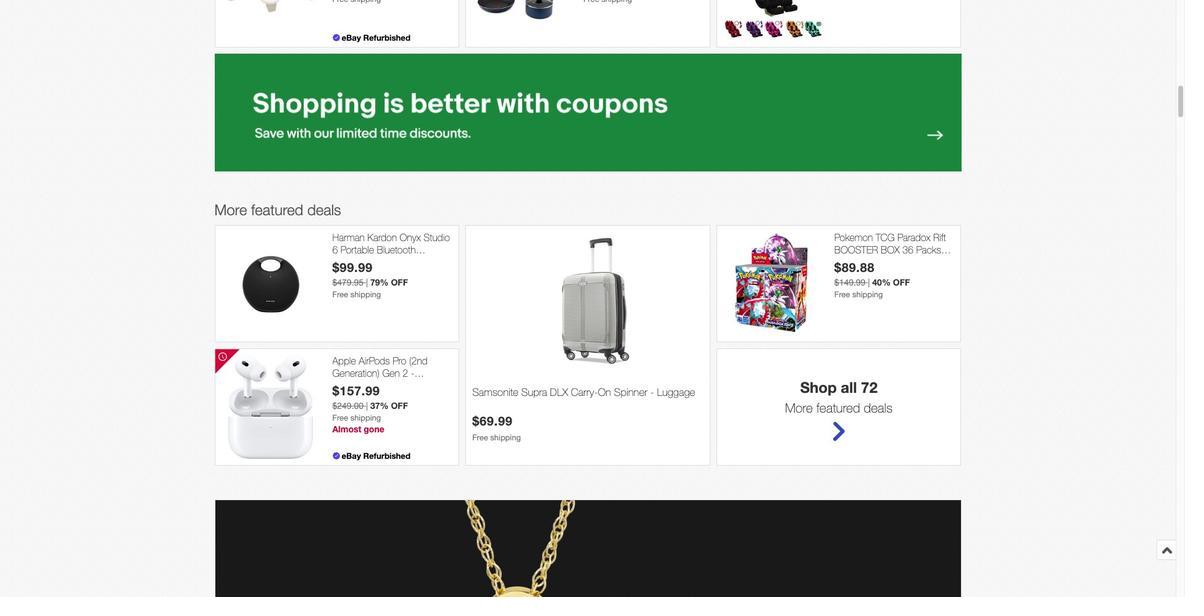 Task type: locate. For each thing, give the bounding box(es) containing it.
1 horizontal spatial -
[[411, 368, 415, 379]]

$99.99
[[333, 260, 373, 275]]

| inside $99.99 $479.95 | 79% off free shipping
[[366, 278, 368, 288]]

speaker
[[333, 256, 367, 267]]

luggage
[[657, 387, 696, 399]]

2 vertical spatial -
[[651, 387, 654, 399]]

free for $99.99
[[333, 290, 348, 299]]

0 vertical spatial ebay refurbished
[[342, 33, 411, 43]]

harman
[[333, 232, 365, 244]]

1 horizontal spatial more
[[786, 401, 813, 416]]

1 vertical spatial featured
[[817, 401, 861, 416]]

-
[[369, 256, 373, 267], [411, 368, 415, 379], [651, 387, 654, 399]]

- inside apple airpods pro (2nd generation) gen 2 - excellent
[[411, 368, 415, 379]]

more
[[215, 202, 247, 219], [786, 401, 813, 416]]

free
[[333, 290, 348, 299], [835, 290, 851, 299], [333, 414, 348, 423], [472, 433, 488, 442]]

$69.99
[[472, 413, 513, 428]]

packs
[[917, 244, 942, 255]]

ebay
[[342, 33, 361, 43], [342, 452, 361, 462]]

on
[[598, 387, 611, 399]]

1 horizontal spatial deals
[[864, 401, 893, 416]]

shipping
[[351, 290, 381, 299], [853, 290, 883, 299], [351, 414, 381, 423], [490, 433, 521, 442]]

off
[[391, 277, 408, 288], [893, 277, 910, 288], [391, 401, 408, 411]]

portable
[[341, 244, 374, 255]]

samsonite
[[472, 387, 519, 399]]

shipping for $99.99
[[351, 290, 381, 299]]

deals
[[307, 202, 341, 219], [864, 401, 893, 416]]

ebay refurbished
[[342, 33, 411, 43], [342, 452, 411, 462]]

deals down 72
[[864, 401, 893, 416]]

pro
[[393, 356, 406, 367]]

2 horizontal spatial -
[[651, 387, 654, 399]]

| inside the $89.88 $149.99 | 40% off free shipping
[[868, 278, 870, 288]]

refurbished
[[363, 33, 411, 43], [363, 452, 411, 462]]

2 ebay refurbished from the top
[[342, 452, 411, 462]]

free down $69.99
[[472, 433, 488, 442]]

- right "spinner"
[[651, 387, 654, 399]]

off inside $157.99 $249.00 | 37% off free shipping almost gone
[[391, 401, 408, 411]]

1 vertical spatial -
[[411, 368, 415, 379]]

0 horizontal spatial more
[[215, 202, 247, 219]]

pokemon
[[835, 232, 873, 244]]

0 horizontal spatial -
[[369, 256, 373, 267]]

featured
[[251, 202, 303, 219], [817, 401, 861, 416]]

|
[[366, 278, 368, 288], [868, 278, 870, 288], [366, 401, 368, 411]]

| left the 37%
[[366, 401, 368, 411]]

$479.95
[[333, 278, 364, 288]]

shipping down $69.99
[[490, 433, 521, 442]]

free for $157.99
[[333, 414, 348, 423]]

- right 2
[[411, 368, 415, 379]]

free inside the $69.99 free shipping
[[472, 433, 488, 442]]

72
[[861, 379, 878, 397]]

1 vertical spatial deals
[[864, 401, 893, 416]]

6
[[333, 244, 338, 255]]

free inside the $89.88 $149.99 | 40% off free shipping
[[835, 290, 851, 299]]

2 ebay from the top
[[342, 452, 361, 462]]

off right the 37%
[[391, 401, 408, 411]]

shipping for $89.88
[[853, 290, 883, 299]]

shipping inside $99.99 $479.95 | 79% off free shipping
[[351, 290, 381, 299]]

- left black
[[369, 256, 373, 267]]

- inside harman kardon onyx studio 6 portable bluetooth speaker - black
[[369, 256, 373, 267]]

(2nd
[[409, 356, 428, 367]]

shipping down 40%
[[853, 290, 883, 299]]

onyx
[[400, 232, 421, 244]]

1 vertical spatial refurbished
[[363, 452, 411, 462]]

off for $99.99
[[391, 277, 408, 288]]

| left 79%
[[366, 278, 368, 288]]

shopping is better with coupons save with our limited time discounts. image
[[215, 54, 962, 172]]

shipping inside the $89.88 $149.99 | 40% off free shipping
[[853, 290, 883, 299]]

off inside the $89.88 $149.99 | 40% off free shipping
[[893, 277, 910, 288]]

1 vertical spatial ebay refurbished
[[342, 452, 411, 462]]

off right 40%
[[893, 277, 910, 288]]

1 horizontal spatial featured
[[817, 401, 861, 416]]

free up almost
[[333, 414, 348, 423]]

sealed
[[835, 256, 863, 267]]

2
[[403, 368, 408, 379]]

1 vertical spatial more
[[786, 401, 813, 416]]

0 vertical spatial -
[[369, 256, 373, 267]]

$149.99
[[835, 278, 866, 288]]

| left 40%
[[868, 278, 870, 288]]

harman kardon onyx studio 6 portable bluetooth speaker - black link
[[333, 232, 453, 267]]

1 vertical spatial ebay
[[342, 452, 361, 462]]

supra
[[522, 387, 547, 399]]

more featured deals
[[215, 202, 341, 219]]

featured inside shop all 72 more featured deals
[[817, 401, 861, 416]]

excellent
[[333, 380, 369, 391]]

off inside $99.99 $479.95 | 79% off free shipping
[[391, 277, 408, 288]]

shipping down 79%
[[351, 290, 381, 299]]

free down $149.99
[[835, 290, 851, 299]]

0 vertical spatial ebay
[[342, 33, 361, 43]]

0 vertical spatial featured
[[251, 202, 303, 219]]

free down $479.95
[[333, 290, 348, 299]]

0 vertical spatial deals
[[307, 202, 341, 219]]

0 horizontal spatial deals
[[307, 202, 341, 219]]

$157.99
[[333, 383, 380, 398]]

bluetooth
[[377, 244, 416, 255]]

$89.88 $149.99 | 40% off free shipping
[[835, 260, 910, 299]]

$157.99 $249.00 | 37% off free shipping almost gone
[[333, 383, 408, 435]]

shipping inside $157.99 $249.00 | 37% off free shipping almost gone
[[351, 414, 381, 423]]

0 vertical spatial refurbished
[[363, 33, 411, 43]]

$249.00
[[333, 401, 364, 411]]

airpods
[[359, 356, 390, 367]]

off right 79%
[[391, 277, 408, 288]]

shipping up "gone"
[[351, 414, 381, 423]]

free inside $157.99 $249.00 | 37% off free shipping almost gone
[[333, 414, 348, 423]]

deals up harman at left
[[307, 202, 341, 219]]

free inside $99.99 $479.95 | 79% off free shipping
[[333, 290, 348, 299]]



Task type: vqa. For each thing, say whether or not it's contained in the screenshot.
the bottom Cool
no



Task type: describe. For each thing, give the bounding box(es) containing it.
booster
[[835, 244, 879, 255]]

shipping inside the $69.99 free shipping
[[490, 433, 521, 442]]

gone
[[364, 424, 385, 435]]

shipping for $157.99
[[351, 414, 381, 423]]

tcg
[[876, 232, 895, 244]]

paradox
[[898, 232, 931, 244]]

rift
[[934, 232, 946, 244]]

1 ebay refurbished from the top
[[342, 33, 411, 43]]

gen
[[382, 368, 400, 379]]

| for $99.99
[[366, 278, 368, 288]]

pokemon tcg paradox rift booster box 36 packs sealed new link
[[835, 232, 955, 267]]

all
[[841, 379, 857, 397]]

1 ebay from the top
[[342, 33, 361, 43]]

almost
[[333, 424, 361, 435]]

more inside shop all 72 more featured deals
[[786, 401, 813, 416]]

deals inside shop all 72 more featured deals
[[864, 401, 893, 416]]

$69.99 free shipping
[[472, 413, 521, 442]]

samsonite supra dlx carry-on spinner - luggage
[[472, 387, 696, 399]]

apple airpods pro (2nd generation) gen 2 - excellent link
[[333, 356, 453, 391]]

37%
[[371, 401, 389, 411]]

0 vertical spatial more
[[215, 202, 247, 219]]

$89.88
[[835, 260, 875, 275]]

kardon
[[368, 232, 397, 244]]

0 horizontal spatial featured
[[251, 202, 303, 219]]

$99.99 $479.95 | 79% off free shipping
[[333, 260, 408, 299]]

carry-
[[571, 387, 598, 399]]

shop all 72 more featured deals
[[786, 379, 893, 416]]

40%
[[873, 277, 891, 288]]

79%
[[371, 277, 389, 288]]

dlx
[[550, 387, 568, 399]]

shop
[[801, 379, 837, 397]]

harman kardon onyx studio 6 portable bluetooth speaker - black
[[333, 232, 450, 267]]

36
[[903, 244, 914, 255]]

apple
[[333, 356, 356, 367]]

generation)
[[333, 368, 380, 379]]

black
[[376, 256, 398, 267]]

off for $89.88
[[893, 277, 910, 288]]

apple airpods pro (2nd generation) gen 2 - excellent
[[333, 356, 428, 391]]

2 refurbished from the top
[[363, 452, 411, 462]]

new
[[866, 256, 885, 267]]

pokemon tcg paradox rift booster box 36 packs sealed new
[[835, 232, 946, 267]]

samsonite supra dlx carry-on spinner - luggage link
[[472, 387, 704, 413]]

| inside $157.99 $249.00 | 37% off free shipping almost gone
[[366, 401, 368, 411]]

studio
[[424, 232, 450, 244]]

box
[[881, 244, 900, 255]]

| for $89.88
[[868, 278, 870, 288]]

free for $89.88
[[835, 290, 851, 299]]

1 refurbished from the top
[[363, 33, 411, 43]]

spinner
[[614, 387, 648, 399]]



